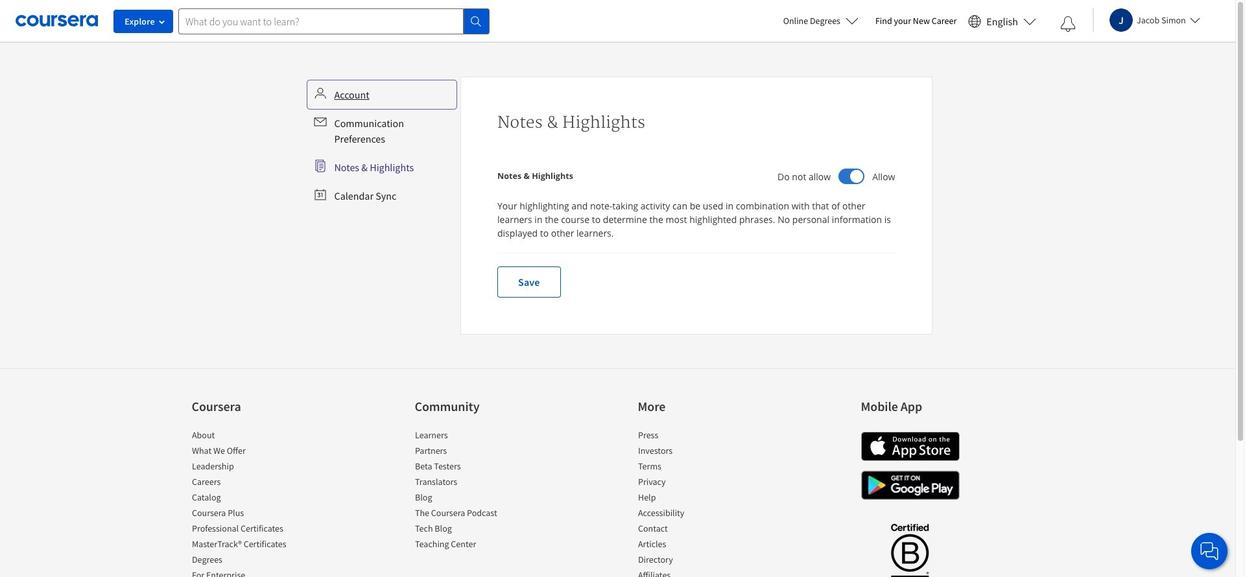 Task type: locate. For each thing, give the bounding box(es) containing it.
menu
[[308, 82, 455, 209]]

1 horizontal spatial list
[[415, 429, 525, 553]]

notes & highlights switch
[[839, 169, 865, 184]]

download on the app store image
[[861, 432, 960, 461]]

list item
[[192, 429, 302, 444], [415, 429, 525, 444], [638, 429, 748, 444], [192, 444, 302, 460], [415, 444, 525, 460], [638, 444, 748, 460], [192, 460, 302, 476], [415, 460, 525, 476], [638, 460, 748, 476], [192, 476, 302, 491], [415, 476, 525, 491], [638, 476, 748, 491], [192, 491, 302, 507], [415, 491, 525, 507], [638, 491, 748, 507], [192, 507, 302, 522], [415, 507, 525, 522], [638, 507, 748, 522], [192, 522, 302, 538], [415, 522, 525, 538], [638, 522, 748, 538], [192, 538, 302, 553], [415, 538, 525, 553], [638, 538, 748, 553], [192, 553, 302, 569], [638, 553, 748, 569], [192, 569, 302, 577], [638, 569, 748, 577]]

2 list from the left
[[415, 429, 525, 553]]

What do you want to learn? text field
[[178, 8, 464, 34]]

0 horizontal spatial list
[[192, 429, 302, 577]]

1 list from the left
[[192, 429, 302, 577]]

None search field
[[178, 8, 490, 34]]

2 horizontal spatial list
[[638, 429, 748, 577]]

list
[[192, 429, 302, 577], [415, 429, 525, 553], [638, 429, 748, 577]]

3 list from the left
[[638, 429, 748, 577]]



Task type: vqa. For each thing, say whether or not it's contained in the screenshot.
menu
yes



Task type: describe. For each thing, give the bounding box(es) containing it.
coursera image
[[16, 11, 98, 31]]

get it on google play image
[[861, 471, 960, 500]]

logo of certified b corporation image
[[884, 516, 937, 577]]

allow notes & highlights element
[[498, 167, 573, 186]]

notes & highlights image
[[851, 170, 864, 183]]



